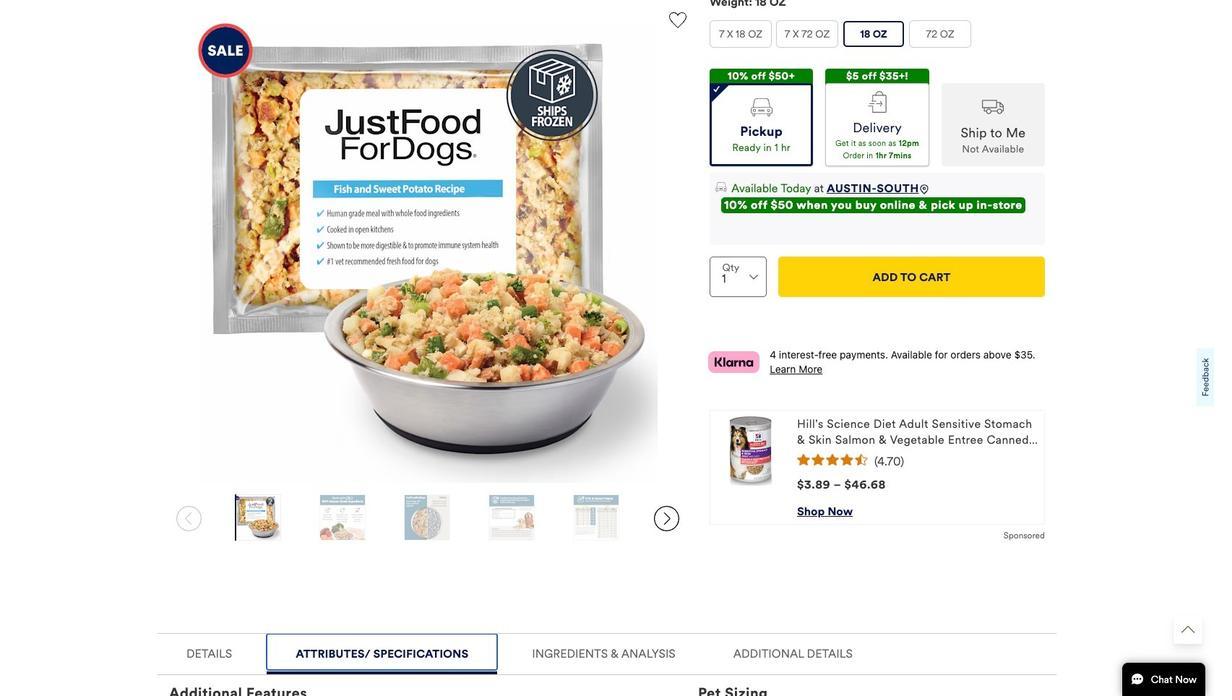 Task type: vqa. For each thing, say whether or not it's contained in the screenshot.
JustFoodForDogs Daily Diets Fish & Sweet Potato Frozen Dog Food, 18 oz. - Thumbnail-4
yes



Task type: locate. For each thing, give the bounding box(es) containing it.
delivery-method-Pickup-Available radio
[[710, 83, 814, 166]]

1 vertical spatial option group
[[710, 69, 1045, 166]]

0 vertical spatial option group
[[710, 20, 1045, 54]]

variation-7 X 72 OZ radio
[[777, 21, 838, 47]]

justfoodfordogs daily diets fish & sweet potato frozen dog food, 18 oz. - thumbnail-3 image
[[405, 494, 450, 541]]

option group
[[710, 20, 1045, 54], [710, 69, 1045, 166]]

delivery-method-Delivery-Available radio
[[826, 83, 929, 166]]

product details tab list
[[158, 633, 1057, 696]]

scroll to top image
[[1182, 623, 1195, 636]]

justfoodfordogs daily diets fish & sweet potato frozen dog food, 18 oz. - thumbnail-4 image
[[490, 494, 534, 541]]

rating 4.7 out of 5 element
[[797, 454, 1039, 466]]

variation-7 X 18 OZ radio
[[711, 21, 771, 47]]



Task type: describe. For each thing, give the bounding box(es) containing it.
variation-18 OZ radio
[[844, 21, 904, 47]]

delivery-method-Ship to Me-Not Available radio
[[942, 83, 1045, 166]]

variation-72 OZ radio
[[910, 21, 971, 47]]

justfoodfordogs daily diets fish & sweet potato frozen dog food, 18 oz. - carousel image #1 image
[[198, 23, 658, 483]]

2 option group from the top
[[710, 69, 1045, 166]]

from $3.89 up to $46.68 element
[[797, 478, 886, 492]]

justfoodfordogs daily diets fish & sweet potato frozen dog food, 18 oz. - thumbnail-1 image
[[235, 494, 280, 541]]

justfoodfordogs daily diets fish & sweet potato frozen dog food, 18 oz. - thumbnail-5 image
[[574, 494, 619, 541]]

justfoodfordogs daily diets fish & sweet potato frozen dog food, 18 oz. - thumbnail-2 image
[[320, 494, 365, 541]]

1 option group from the top
[[710, 20, 1045, 54]]



